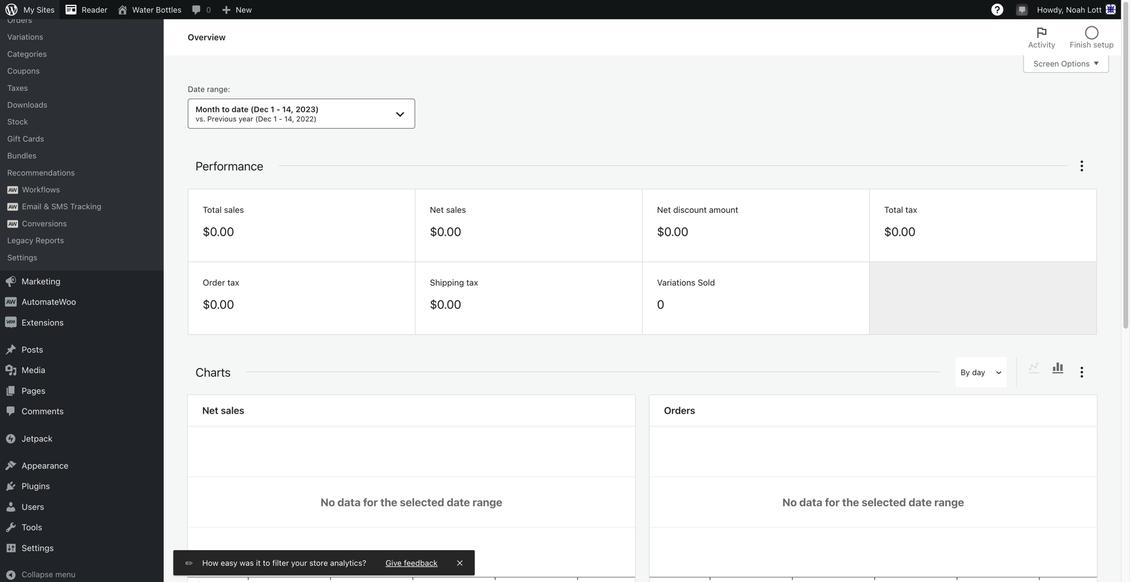 Task type: vqa. For each thing, say whether or not it's contained in the screenshot.
Screen Options DROPDOWN BUTTON
yes



Task type: locate. For each thing, give the bounding box(es) containing it.
variations for variations
[[7, 32, 43, 41]]

conversions
[[22, 219, 67, 228]]

0 inside performance indicators menu
[[657, 297, 664, 312]]

variations inside performance indicators menu
[[657, 278, 696, 288]]

1 horizontal spatial variations
[[657, 278, 696, 288]]

give
[[386, 559, 402, 568]]

shipping
[[430, 278, 464, 288]]

automatewoo element for workflows
[[7, 186, 18, 194]]

3 automatewoo element from the top
[[7, 220, 18, 228]]

setup
[[1093, 40, 1114, 49]]

1 vertical spatial settings link
[[0, 538, 164, 559]]

jetpack
[[22, 434, 53, 444]]

variations sold
[[657, 278, 715, 288]]

automatewoo element
[[7, 186, 18, 194], [7, 203, 18, 211], [7, 220, 18, 228]]

- left 2023)
[[276, 105, 280, 114]]

0 down variations sold
[[657, 297, 664, 312]]

$0.00 for total sales
[[203, 225, 234, 239]]

variations inside main menu navigation
[[7, 32, 43, 41]]

settings link up "marketing" link
[[0, 249, 164, 266]]

gift
[[7, 134, 20, 143]]

2023)
[[296, 105, 319, 114]]

(dec up 'year'
[[251, 105, 269, 114]]

$0.00 down discount
[[657, 225, 688, 239]]

performance
[[196, 159, 263, 173]]

1 horizontal spatial to
[[263, 559, 270, 568]]

✕ button
[[457, 558, 463, 569]]

1 vertical spatial to
[[263, 559, 270, 568]]

total for total tax
[[884, 205, 903, 215]]

net sales
[[430, 205, 466, 215], [202, 405, 244, 417]]

screen options button
[[1024, 55, 1109, 73]]

to up previous
[[222, 105, 230, 114]]

1 total from the left
[[203, 205, 222, 215]]

0 up overview
[[206, 5, 211, 14]]

14, left 2022)
[[284, 115, 294, 123]]

14,
[[282, 105, 294, 114], [284, 115, 294, 123]]

automatewoo element inside workflows link
[[7, 186, 18, 194]]

settings
[[7, 253, 37, 262], [22, 543, 54, 553]]

tax
[[906, 205, 917, 215], [227, 278, 239, 288], [466, 278, 478, 288]]

variations up categories
[[7, 32, 43, 41]]

email & sms tracking
[[22, 202, 101, 211]]

1 right date
[[271, 105, 274, 114]]

easy
[[221, 559, 237, 568]]

2 vertical spatial automatewoo element
[[7, 220, 18, 228]]

2 total from the left
[[884, 205, 903, 215]]

your
[[291, 559, 307, 568]]

plugins
[[22, 482, 50, 492]]

to right the it at the bottom of page
[[263, 559, 270, 568]]

previous
[[207, 115, 237, 123]]

tools
[[22, 523, 42, 533]]

0 horizontal spatial orders
[[7, 15, 32, 24]]

0 vertical spatial automatewoo element
[[7, 186, 18, 194]]

coupons link
[[0, 62, 164, 79]]

automatewoo element left email
[[7, 203, 18, 211]]

order
[[203, 278, 225, 288]]

settings link up collapse menu "dropdown button"
[[0, 538, 164, 559]]

to
[[222, 105, 230, 114], [263, 559, 270, 568]]

2 settings link from the top
[[0, 538, 164, 559]]

tax for shipping tax
[[466, 278, 478, 288]]

taxes link
[[0, 79, 164, 96]]

automatewoo element for email & sms tracking
[[7, 203, 18, 211]]

1 vertical spatial variations
[[657, 278, 696, 288]]

range
[[207, 85, 228, 94]]

0 horizontal spatial 0
[[206, 5, 211, 14]]

1 vertical spatial automatewoo element
[[7, 203, 18, 211]]

collapse
[[22, 570, 53, 579]]

1 horizontal spatial net sales
[[430, 205, 466, 215]]

1 right 'year'
[[274, 115, 277, 123]]

-
[[276, 105, 280, 114], [279, 115, 282, 123]]

pencil icon image
[[185, 559, 193, 568]]

0 horizontal spatial variations
[[7, 32, 43, 41]]

settings link
[[0, 249, 164, 266], [0, 538, 164, 559]]

give feedback
[[386, 559, 438, 568]]

1 horizontal spatial tax
[[466, 278, 478, 288]]

0 vertical spatial orders
[[7, 15, 32, 24]]

0 vertical spatial variations
[[7, 32, 43, 41]]

tab list
[[1021, 19, 1121, 55]]

1 vertical spatial 0
[[657, 297, 664, 312]]

$0.00
[[203, 225, 234, 239], [430, 225, 461, 239], [657, 225, 688, 239], [884, 225, 916, 239], [203, 297, 234, 312], [430, 297, 461, 312]]

reports
[[36, 236, 64, 245]]

downloads
[[7, 100, 47, 109]]

0 vertical spatial net sales
[[430, 205, 466, 215]]

1
[[271, 105, 274, 114], [274, 115, 277, 123]]

taxes
[[7, 83, 28, 92]]

posts link
[[0, 340, 164, 360]]

automatewoo element inside conversions link
[[7, 220, 18, 228]]

notification image
[[1018, 4, 1027, 14]]

1 automatewoo element from the top
[[7, 186, 18, 194]]

0 vertical spatial -
[[276, 105, 280, 114]]

stock
[[7, 117, 28, 126]]

downloads link
[[0, 96, 164, 113]]

0 horizontal spatial total
[[203, 205, 222, 215]]

0
[[206, 5, 211, 14], [657, 297, 664, 312]]

$0.00 for order tax
[[203, 297, 234, 312]]

date
[[188, 85, 205, 94]]

net discount amount
[[657, 205, 738, 215]]

$0.00 down shipping
[[430, 297, 461, 312]]

howdy, noah lott
[[1037, 5, 1102, 14]]

settings down legacy
[[7, 253, 37, 262]]

14, left 2023)
[[282, 105, 294, 114]]

$0.00 up shipping
[[430, 225, 461, 239]]

sold
[[698, 278, 715, 288]]

total
[[203, 205, 222, 215], [884, 205, 903, 215]]

1 horizontal spatial total
[[884, 205, 903, 215]]

bar chart image
[[1051, 361, 1065, 376]]

performance indicators menu
[[188, 189, 1097, 335]]

legacy reports
[[7, 236, 64, 245]]

appearance
[[22, 461, 68, 471]]

settings down tools
[[22, 543, 54, 553]]

automatewoo element inside the email & sms tracking link
[[7, 203, 18, 211]]

1 horizontal spatial 0
[[657, 297, 664, 312]]

finish setup
[[1070, 40, 1114, 49]]

net
[[430, 205, 444, 215], [657, 205, 671, 215], [202, 405, 218, 417]]

0 vertical spatial settings link
[[0, 249, 164, 266]]

store
[[309, 559, 328, 568]]

menu bar
[[1017, 358, 1075, 388]]

0 horizontal spatial net sales
[[202, 405, 244, 417]]

orders
[[7, 15, 32, 24], [664, 405, 695, 417]]

shipping tax
[[430, 278, 478, 288]]

gift cards
[[7, 134, 44, 143]]

2 automatewoo element from the top
[[7, 203, 18, 211]]

- left 2022)
[[279, 115, 282, 123]]

variations link
[[0, 28, 164, 45]]

total sales
[[203, 205, 244, 215]]

how easy was it to filter your store analytics?
[[202, 559, 366, 568]]

variations
[[7, 32, 43, 41], [657, 278, 696, 288]]

screen options
[[1034, 59, 1090, 68]]

variations for variations sold
[[657, 278, 696, 288]]

✕
[[457, 559, 463, 568]]

$0.00 down total tax
[[884, 225, 916, 239]]

1 vertical spatial (dec
[[255, 115, 271, 123]]

$0.00 for shipping tax
[[430, 297, 461, 312]]

variations left sold
[[657, 278, 696, 288]]

0 vertical spatial to
[[222, 105, 230, 114]]

(dec right 'year'
[[255, 115, 271, 123]]

0 horizontal spatial tax
[[227, 278, 239, 288]]

email
[[22, 202, 41, 211]]

1 vertical spatial orders
[[664, 405, 695, 417]]

sales
[[224, 205, 244, 215], [446, 205, 466, 215], [221, 405, 244, 417]]

automatewoo element left workflows
[[7, 186, 18, 194]]

2 horizontal spatial net
[[657, 205, 671, 215]]

$0.00 down total sales
[[203, 225, 234, 239]]

1 vertical spatial -
[[279, 115, 282, 123]]

2 horizontal spatial tax
[[906, 205, 917, 215]]

options
[[1061, 59, 1090, 68]]

✏
[[185, 559, 193, 568]]

marketing link
[[0, 271, 164, 292]]

$0.00 down order tax
[[203, 297, 234, 312]]

0 horizontal spatial to
[[222, 105, 230, 114]]

0 vertical spatial 0
[[206, 5, 211, 14]]

$0.00 for net discount amount
[[657, 225, 688, 239]]

overview
[[188, 32, 226, 42]]

jetpack link
[[0, 429, 164, 449]]

automatewoo element up legacy
[[7, 220, 18, 228]]

0 inside 0 link
[[206, 5, 211, 14]]



Task type: describe. For each thing, give the bounding box(es) containing it.
analytics?
[[330, 559, 366, 568]]

toolbar navigation
[[0, 0, 1121, 22]]

categories link
[[0, 45, 164, 62]]

net sales inside performance indicators menu
[[430, 205, 466, 215]]

automatewoo element for conversions
[[7, 220, 18, 228]]

users link
[[0, 497, 164, 518]]

tools link
[[0, 518, 164, 538]]

how
[[202, 559, 218, 568]]

was
[[240, 559, 254, 568]]

email & sms tracking link
[[0, 198, 164, 215]]

2022)
[[296, 115, 317, 123]]

month
[[196, 105, 220, 114]]

finish setup button
[[1063, 19, 1121, 55]]

coupons
[[7, 66, 40, 75]]

choose which analytics to display and the section name image
[[1075, 159, 1089, 173]]

0 vertical spatial (dec
[[251, 105, 269, 114]]

line chart image
[[1027, 361, 1041, 376]]

to inside month to date (dec 1 - 14, 2023) vs. previous year (dec 1 - 14, 2022)
[[222, 105, 230, 114]]

1 vertical spatial net sales
[[202, 405, 244, 417]]

0 vertical spatial 1
[[271, 105, 274, 114]]

0 link
[[186, 0, 216, 19]]

recommendations link
[[0, 164, 164, 181]]

date
[[232, 105, 249, 114]]

1 vertical spatial 14,
[[284, 115, 294, 123]]

new
[[236, 5, 252, 14]]

recommendations
[[7, 168, 75, 177]]

reader
[[82, 5, 108, 14]]

comments link
[[0, 401, 164, 422]]

feedback
[[404, 559, 438, 568]]

extensions
[[22, 318, 64, 328]]

workflows
[[22, 185, 60, 194]]

$0.00 for total tax
[[884, 225, 916, 239]]

1 settings link from the top
[[0, 249, 164, 266]]

stock link
[[0, 113, 164, 130]]

water
[[132, 5, 154, 14]]

$0.00 for net sales
[[430, 225, 461, 239]]

pages link
[[0, 381, 164, 401]]

charts
[[196, 365, 231, 380]]

&
[[44, 202, 49, 211]]

tax for total tax
[[906, 205, 917, 215]]

legacy reports link
[[0, 232, 164, 249]]

posts
[[22, 345, 43, 355]]

bundles link
[[0, 147, 164, 164]]

categories
[[7, 49, 47, 58]]

activity
[[1028, 40, 1056, 49]]

screen
[[1034, 59, 1059, 68]]

water bottles
[[132, 5, 182, 14]]

media link
[[0, 360, 164, 381]]

collapse menu
[[22, 570, 76, 579]]

it
[[256, 559, 261, 568]]

finish
[[1070, 40, 1091, 49]]

menu
[[55, 570, 76, 579]]

0 vertical spatial settings
[[7, 253, 37, 262]]

tracking
[[70, 202, 101, 211]]

bundles
[[7, 151, 37, 160]]

choose which charts to display image
[[1075, 365, 1089, 380]]

automatewoo
[[22, 297, 76, 307]]

pages
[[22, 386, 45, 396]]

marketing
[[22, 277, 60, 286]]

1 vertical spatial 1
[[274, 115, 277, 123]]

0 vertical spatial 14,
[[282, 105, 294, 114]]

plugins link
[[0, 476, 164, 497]]

amount
[[709, 205, 738, 215]]

gift cards link
[[0, 130, 164, 147]]

main menu navigation
[[0, 0, 164, 583]]

activity button
[[1021, 19, 1063, 55]]

extensions link
[[0, 313, 164, 333]]

lott
[[1088, 5, 1102, 14]]

give feedback button
[[386, 558, 438, 569]]

automatewoo link
[[0, 292, 164, 313]]

1 horizontal spatial net
[[430, 205, 444, 215]]

howdy,
[[1037, 5, 1064, 14]]

0 horizontal spatial net
[[202, 405, 218, 417]]

new link
[[216, 0, 257, 19]]

water bottles link
[[112, 0, 186, 19]]

discount
[[673, 205, 707, 215]]

1 vertical spatial settings
[[22, 543, 54, 553]]

tab list containing activity
[[1021, 19, 1121, 55]]

my
[[23, 5, 34, 14]]

:
[[228, 85, 230, 94]]

total tax
[[884, 205, 917, 215]]

conversions link
[[0, 215, 164, 232]]

legacy
[[7, 236, 33, 245]]

1 horizontal spatial orders
[[664, 405, 695, 417]]

orders inside main menu navigation
[[7, 15, 32, 24]]

orders link
[[0, 11, 164, 28]]

collapse menu button
[[0, 565, 164, 583]]

order tax
[[203, 278, 239, 288]]

filter
[[272, 559, 289, 568]]

tax for order tax
[[227, 278, 239, 288]]

bottles
[[156, 5, 182, 14]]

total for total sales
[[203, 205, 222, 215]]

users
[[22, 502, 44, 512]]



